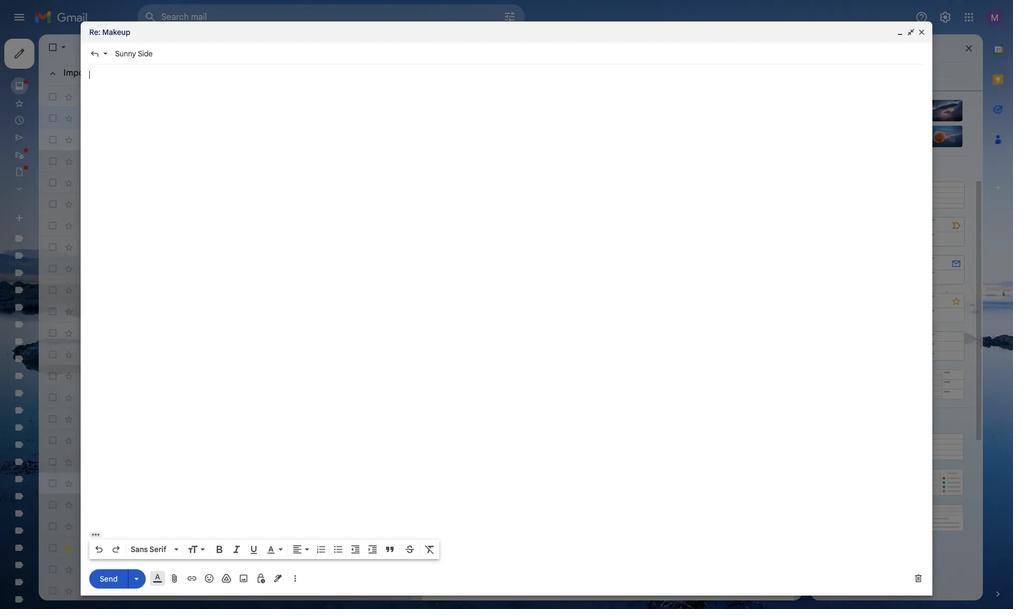 Task type: locate. For each thing, give the bounding box(es) containing it.
makeup
[[102, 27, 130, 37]]

13 row from the top
[[39, 344, 411, 366]]

need
[[272, 565, 289, 575]]

row
[[39, 86, 411, 108], [39, 108, 411, 129], [39, 129, 411, 151], [39, 151, 411, 172], [39, 172, 411, 194], [39, 194, 411, 215], [39, 215, 411, 237], [39, 237, 411, 258], [39, 258, 411, 280], [39, 280, 411, 301], [39, 301, 411, 323], [39, 323, 411, 344], [39, 344, 411, 366], [39, 366, 411, 387], [39, 387, 411, 409], [39, 409, 411, 430], [39, 430, 411, 452], [39, 452, 411, 473], [39, 473, 411, 495], [39, 495, 411, 516], [39, 538, 411, 559], [39, 559, 411, 581], [39, 581, 411, 602]]

report spam image
[[103, 42, 114, 53]]

jacob down the show trimmed content image
[[96, 544, 117, 553]]

0 vertical spatial important
[[63, 68, 104, 79]]

22 row from the top
[[39, 559, 411, 581]]

redo ‪(⌘y)‬ image
[[111, 545, 122, 556]]

3 important because you marked it as important. switch from the top
[[80, 543, 90, 554]]

list
[[753, 101, 764, 112]]

tab list
[[983, 34, 1013, 571]]

show trimmed content image
[[89, 532, 102, 538]]

0 horizontal spatial -
[[223, 544, 227, 553]]

readings
[[236, 566, 263, 574]]

important down type of response icon
[[63, 68, 104, 79]]

insert link ‪(⌘k)‬ image
[[187, 574, 197, 585]]

add to tasks image
[[207, 42, 217, 53]]

security inside security issue security alert -
[[205, 587, 230, 595]]

row containing james peterson
[[39, 559, 411, 581]]

list item
[[753, 101, 764, 112]]

numbered list ‪(⌘⇧7)‬ image
[[316, 545, 326, 556]]

jacob simon
[[96, 544, 140, 553]]

2 important according to google magic. switch from the top
[[80, 113, 90, 124]]

15 row from the top
[[39, 387, 411, 409]]

18 row from the top
[[39, 452, 411, 473]]

undo ‪(⌘z)‬ image
[[94, 545, 104, 556]]

important down bold ‪(⌘b)‬ image
[[205, 566, 234, 574]]

1 important according to google magic. switch from the top
[[80, 91, 90, 102]]

important because you marked it as important. switch inside 'bjord umlaut' row
[[80, 522, 90, 532]]

1 horizontal spatial security
[[252, 587, 280, 596]]

29
[[395, 544, 402, 552]]

italic ‪(⌘i)‬ image
[[231, 545, 242, 556]]

remove formatting ‪(⌘\)‬ image
[[424, 545, 435, 556]]

bjord umlaut row
[[39, 516, 411, 538]]

1 jacob from the left
[[96, 544, 117, 553]]

0 horizontal spatial security
[[205, 587, 230, 595]]

bjord
[[96, 522, 114, 532]]

important because you marked it as important. switch
[[80, 500, 90, 511], [80, 522, 90, 532], [80, 543, 90, 554], [80, 565, 90, 575], [80, 586, 90, 597]]

important because you marked it as important. switch up the show trimmed content image
[[80, 500, 90, 511]]

toggle split pane mode image
[[764, 42, 774, 53]]

23 row from the top
[[39, 581, 411, 602]]

insert files using drive image
[[221, 574, 232, 585]]

7 important according to google magic. switch from the top
[[80, 220, 90, 231]]

0 horizontal spatial jacob
[[96, 544, 117, 553]]

insert photo image
[[238, 574, 249, 585]]

hi!
[[229, 544, 238, 553]]

12 important according to google magic. switch from the top
[[80, 328, 90, 339]]

discard draft ‪(⌘⇧d)‬ image
[[913, 574, 924, 585]]

4 important because you marked it as important. switch from the top
[[80, 565, 90, 575]]

1 horizontal spatial important
[[205, 566, 234, 574]]

jacob right in.
[[298, 544, 319, 553]]

important for important readings i need a book to read now!
[[205, 566, 234, 574]]

important because you marked it as important. switch for james
[[80, 565, 90, 575]]

13 important according to google magic. switch from the top
[[80, 350, 90, 360]]

just
[[239, 544, 254, 553]]

re: makeup
[[89, 27, 130, 37]]

indent more ‪(⌘])‬ image
[[367, 545, 378, 556]]

james peterson
[[96, 565, 150, 575]]

- left hi!
[[223, 544, 227, 553]]

quick settings
[[820, 43, 875, 54]]

2 important because you marked it as important. switch from the top
[[80, 522, 90, 532]]

important because you marked it as important. switch for jacob
[[80, 543, 90, 554]]

1 vertical spatial important
[[205, 566, 234, 574]]

-
[[223, 544, 227, 553], [300, 587, 303, 596]]

- right 'alert'
[[300, 587, 303, 596]]

16 row from the top
[[39, 409, 411, 430]]

re:
[[89, 27, 100, 37]]

mon, aug 28, 2023, 11:00 am element
[[382, 565, 402, 575]]

read
[[325, 565, 341, 575]]

simon
[[119, 544, 140, 553]]

row containing jacob simon
[[39, 538, 411, 559]]

17 important according to google magic. switch from the top
[[80, 436, 90, 446]]

issue
[[231, 587, 247, 595]]

indent less ‪(⌘[)‬ image
[[350, 545, 361, 556]]

now!
[[343, 565, 359, 575]]

aug 29
[[382, 544, 402, 552]]

insert emoji ‪(⌘⇧2)‬ image
[[204, 574, 215, 585]]

Message Body text field
[[89, 70, 924, 527]]

important because you marked it as important. switch left undo ‪(⌘z)‬ icon
[[80, 543, 90, 554]]

security
[[252, 587, 280, 596], [205, 587, 230, 595]]

important because you marked it as important. switch left bjord
[[80, 522, 90, 532]]

important inside important readings i need a book to read now!
[[205, 566, 234, 574]]

6 row from the top
[[39, 194, 411, 215]]

0 horizontal spatial important
[[63, 68, 104, 79]]

more send options image
[[131, 574, 142, 585]]

None search field
[[138, 4, 525, 30]]

10 row from the top
[[39, 280, 411, 301]]

in.
[[289, 544, 296, 553]]

search mail image
[[141, 8, 160, 27]]

1 important because you marked it as important. switch from the top
[[80, 500, 90, 511]]

more options image
[[292, 574, 298, 585]]

side
[[138, 49, 153, 59]]

important
[[63, 68, 104, 79], [205, 566, 234, 574]]

inbox type element
[[821, 165, 965, 173]]

important according to google magic. switch
[[80, 91, 90, 102], [80, 113, 90, 124], [80, 134, 90, 145], [80, 156, 90, 167], [80, 177, 90, 188], [80, 199, 90, 210], [80, 220, 90, 231], [80, 242, 90, 253], [80, 264, 90, 274], [80, 285, 90, 296], [80, 307, 90, 317], [80, 328, 90, 339], [80, 350, 90, 360], [80, 371, 90, 382], [80, 393, 90, 403], [80, 414, 90, 425], [80, 436, 90, 446], [80, 457, 90, 468], [80, 479, 90, 489]]

important because you marked it as important. switch left google
[[80, 586, 90, 597]]

11 row from the top
[[39, 301, 411, 323]]

bold ‪(⌘b)‬ image
[[214, 545, 225, 556]]

security down toggle confidential mode icon
[[252, 587, 280, 596]]

book
[[297, 565, 314, 575]]

21 row from the top
[[39, 538, 411, 559]]

snooze image
[[183, 42, 194, 53]]

3 important according to google magic. switch from the top
[[80, 134, 90, 145]]

type of response image
[[89, 48, 100, 59]]

security down insert emoji ‪(⌘⇧2)‬ icon on the bottom left of the page
[[205, 587, 230, 595]]

17 row from the top
[[39, 430, 411, 452]]

important inside button
[[63, 68, 104, 79]]

row containing google
[[39, 581, 411, 602]]

1 horizontal spatial jacob
[[298, 544, 319, 553]]

sunny
[[115, 49, 136, 59]]

1 vertical spatial -
[[300, 587, 303, 596]]

jacob
[[96, 544, 117, 553], [298, 544, 319, 553]]

important because you marked it as important. switch left james
[[80, 565, 90, 575]]

to
[[316, 565, 323, 575]]

close image
[[917, 28, 926, 37]]

navigation
[[0, 34, 129, 610]]



Task type: vqa. For each thing, say whether or not it's contained in the screenshot.
Quick Settings
yes



Task type: describe. For each thing, give the bounding box(es) containing it.
a
[[291, 565, 295, 575]]

quick settings element
[[820, 43, 875, 62]]

list item inside important main content
[[753, 101, 764, 112]]

20 row from the top
[[39, 495, 411, 516]]

archive image
[[80, 42, 90, 53]]

settings
[[844, 43, 875, 54]]

16 important according to google magic. switch from the top
[[80, 414, 90, 425]]

9 row from the top
[[39, 258, 411, 280]]

pop out image
[[907, 28, 915, 37]]

peterson
[[120, 565, 150, 575]]

19 important according to google magic. switch from the top
[[80, 479, 90, 489]]

3 row from the top
[[39, 129, 411, 151]]

umlaut
[[115, 522, 140, 532]]

12 row from the top
[[39, 323, 411, 344]]

14 important according to google magic. switch from the top
[[80, 371, 90, 382]]

james
[[96, 565, 118, 575]]

insert signature image
[[273, 574, 283, 585]]

checking
[[256, 544, 287, 553]]

important because you marked it as important. switch for bjord
[[80, 522, 90, 532]]

send button
[[89, 570, 128, 589]]

6 important according to google magic. switch from the top
[[80, 199, 90, 210]]

8 important according to google magic. switch from the top
[[80, 242, 90, 253]]

important readings i need a book to read now!
[[205, 565, 359, 575]]

5 important because you marked it as important. switch from the top
[[80, 586, 90, 597]]

email threading element
[[821, 550, 965, 558]]

delete image
[[127, 42, 138, 53]]

important for important
[[63, 68, 104, 79]]

14 row from the top
[[39, 366, 411, 387]]

5 important according to google magic. switch from the top
[[80, 177, 90, 188]]

0 vertical spatial -
[[223, 544, 227, 553]]

important main content
[[39, 34, 802, 610]]

alert
[[282, 587, 298, 596]]

4 important according to google magic. switch from the top
[[80, 156, 90, 167]]

email
[[203, 544, 221, 553]]

i
[[268, 565, 270, 575]]

1 row from the top
[[39, 86, 411, 108]]

strikethrough ‪(⌘⇧x)‬ image
[[404, 545, 415, 556]]

google
[[96, 587, 120, 596]]

7 row from the top
[[39, 215, 411, 237]]

toggle confidential mode image
[[255, 574, 266, 585]]

settings image
[[939, 11, 952, 24]]

bulleted list ‪(⌘⇧8)‬ image
[[333, 545, 344, 556]]

2 row from the top
[[39, 108, 411, 129]]

sunny side
[[115, 49, 153, 59]]

5 row from the top
[[39, 172, 411, 194]]

9 important according to google magic. switch from the top
[[80, 264, 90, 274]]

underline ‪(⌘u)‬ image
[[248, 545, 259, 556]]

advanced search options image
[[499, 6, 521, 27]]

4 row from the top
[[39, 151, 411, 172]]

19 row from the top
[[39, 473, 411, 495]]

important tab panel
[[39, 60, 411, 610]]

15 important according to google magic. switch from the top
[[80, 393, 90, 403]]

attach files image
[[169, 574, 180, 585]]

10 important according to google magic. switch from the top
[[80, 285, 90, 296]]

bjord umlaut
[[96, 522, 140, 532]]

list inside important main content
[[753, 101, 764, 112]]

send
[[100, 575, 118, 584]]

re: makeup dialog
[[81, 22, 933, 596]]

security issue security alert -
[[205, 587, 305, 596]]

1 horizontal spatial -
[[300, 587, 303, 596]]

quote ‪(⌘⇧9)‬ image
[[385, 545, 395, 556]]

email - hi! just checking in. jacob
[[203, 544, 319, 553]]

11 important according to google magic. switch from the top
[[80, 307, 90, 317]]

8 row from the top
[[39, 237, 411, 258]]

quick
[[820, 43, 842, 54]]

formatting options toolbar
[[89, 540, 439, 560]]

18 important according to google magic. switch from the top
[[80, 457, 90, 468]]

minimize image
[[896, 28, 905, 37]]

reading pane element
[[822, 417, 964, 425]]

aug
[[382, 544, 393, 552]]

mon, aug 28, 2023, 9:39 am element
[[382, 586, 402, 597]]

important button
[[42, 63, 108, 84]]

2 jacob from the left
[[298, 544, 319, 553]]



